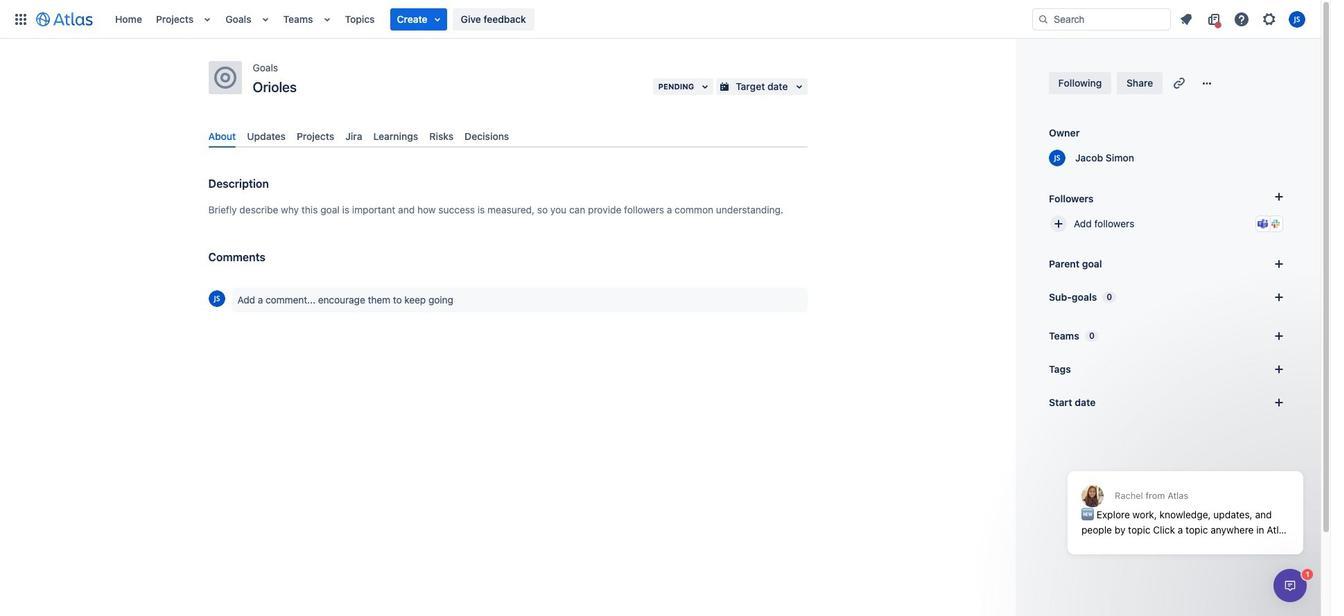 Task type: locate. For each thing, give the bounding box(es) containing it.
tab list
[[203, 125, 813, 148]]

dialog
[[1061, 438, 1311, 565], [1274, 569, 1307, 603]]

add tag image
[[1271, 361, 1288, 378]]

list item
[[390, 8, 447, 30]]

None search field
[[1033, 8, 1171, 30]]

slack logo showing nan channels are connected to this goal image
[[1270, 218, 1281, 230]]

1 vertical spatial dialog
[[1274, 569, 1307, 603]]

0 horizontal spatial list
[[108, 0, 1033, 38]]

account image
[[1289, 11, 1306, 27]]

list
[[108, 0, 1033, 38], [1174, 8, 1313, 30]]

more icon image
[[1199, 75, 1216, 92]]

banner
[[0, 0, 1321, 39]]

0 vertical spatial dialog
[[1061, 438, 1311, 565]]

list item inside top element
[[390, 8, 447, 30]]

search image
[[1038, 14, 1049, 25]]



Task type: describe. For each thing, give the bounding box(es) containing it.
notifications image
[[1178, 11, 1195, 27]]

msteams logo showing  channels are connected to this goal image
[[1258, 218, 1269, 230]]

settings image
[[1261, 11, 1278, 27]]

help image
[[1234, 11, 1250, 27]]

add a follower image
[[1271, 189, 1288, 205]]

1 horizontal spatial list
[[1174, 8, 1313, 30]]

add team image
[[1271, 328, 1288, 345]]

set start date image
[[1271, 395, 1288, 411]]

add follower image
[[1051, 216, 1067, 232]]

top element
[[8, 0, 1033, 38]]

goal icon image
[[214, 67, 236, 89]]

switch to... image
[[12, 11, 29, 27]]

Search field
[[1033, 8, 1171, 30]]



Task type: vqa. For each thing, say whether or not it's contained in the screenshot.
actions icon on the left top
no



